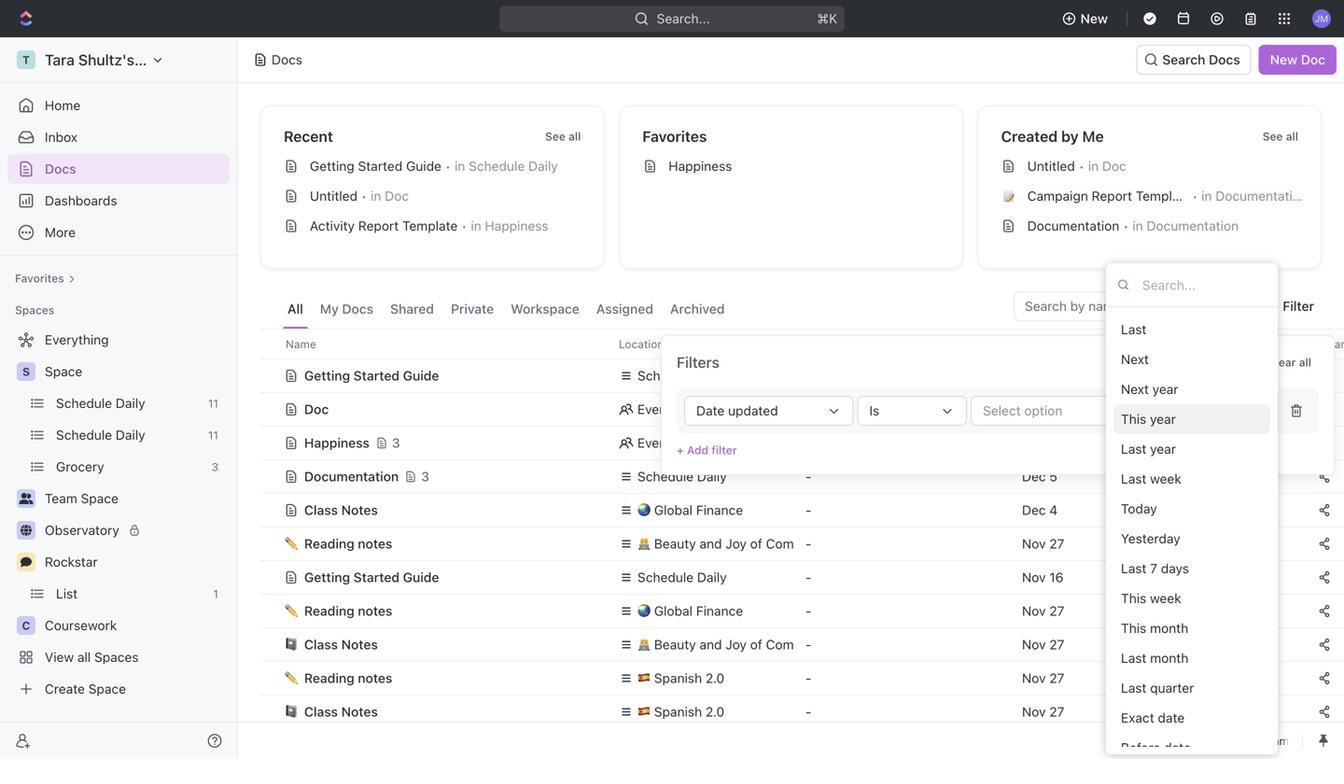 Task type: locate. For each thing, give the bounding box(es) containing it.
week down last year
[[1151, 471, 1182, 486]]

0 horizontal spatial 3
[[392, 435, 400, 451]]

2 2.0 from the top
[[706, 704, 725, 719]]

nov 27 for fourth row from the bottom
[[1022, 603, 1065, 619]]

table containing getting started guide
[[261, 329, 1345, 759]]

2 computing from the top
[[766, 637, 833, 652]]

this for this year
[[1121, 411, 1147, 427]]

0 horizontal spatial see
[[545, 130, 566, 143]]

tree
[[7, 325, 230, 704]]

last inside button
[[1121, 322, 1147, 337]]

1 vertical spatial report
[[358, 218, 399, 233]]

2 27 from the top
[[1050, 603, 1065, 619]]

0 vertical spatial of
[[751, 536, 763, 551]]

today button
[[1114, 494, 1271, 524]]

1 vertical spatial and
[[700, 637, 722, 652]]

1 vertical spatial happiness
[[485, 218, 549, 233]]

Search by name... text field
[[1025, 292, 1261, 320]]

last inside last week button
[[1121, 471, 1147, 486]]

27
[[1050, 536, 1065, 551], [1050, 603, 1065, 619], [1050, 637, 1065, 652], [1050, 670, 1065, 686], [1050, 704, 1065, 719]]

2 of from the top
[[751, 637, 763, 652]]

1 computing from the top
[[766, 536, 833, 551]]

row containing name
[[261, 329, 1345, 360]]

0 horizontal spatial report
[[358, 218, 399, 233]]

3 notes from the top
[[358, 670, 393, 686]]

date for exact date
[[1158, 710, 1185, 725]]

2 vertical spatial notes
[[341, 704, 378, 719]]

class notes button
[[284, 493, 597, 527], [284, 628, 597, 662], [284, 695, 597, 729]]

1 vertical spatial notes
[[358, 603, 393, 619]]

4
[[1050, 502, 1058, 518]]

2 vertical spatial schedule daily
[[638, 570, 727, 585]]

3 27 from the top
[[1050, 637, 1065, 652]]

daily for 5th row from the bottom
[[697, 570, 727, 585]]

created by me
[[1002, 127, 1104, 145]]

ago up 15 mins ago
[[1221, 402, 1244, 417]]

space link
[[45, 357, 226, 387]]

month up quarter
[[1151, 650, 1189, 666]]

search docs
[[1163, 52, 1241, 67]]

10 right select on the right
[[1022, 402, 1037, 417]]

🌏
[[638, 502, 651, 518], [638, 603, 651, 619]]

0 vertical spatial class notes button
[[284, 493, 597, 527]]

5 nov 27 from the top
[[1022, 704, 1065, 719]]

this inside button
[[1121, 620, 1147, 636]]

last inside last 7 days button
[[1121, 561, 1147, 576]]

everything for 15 mins ago
[[638, 435, 702, 451]]

🌏 global finance
[[638, 502, 743, 518], [638, 603, 743, 619]]

2 finance from the top
[[696, 603, 743, 619]]

16
[[1050, 570, 1064, 585], [1199, 570, 1213, 585]]

1 vertical spatial 2.0
[[706, 704, 725, 719]]

last for last week
[[1121, 471, 1147, 486]]

see all
[[545, 130, 581, 143], [1263, 130, 1299, 143]]

2 👨‍💻 from the top
[[638, 637, 651, 652]]

0 horizontal spatial see all button
[[538, 125, 589, 148]]

recent
[[284, 127, 333, 145]]

0 vertical spatial getting
[[310, 158, 355, 174]]

1 horizontal spatial see
[[1263, 130, 1283, 143]]

dec up dec 4
[[1022, 469, 1046, 484]]

notes
[[358, 536, 393, 551], [358, 603, 393, 619], [358, 670, 393, 686]]

dec up days
[[1172, 536, 1196, 551]]

nov 27
[[1022, 536, 1065, 551], [1022, 603, 1065, 619], [1022, 637, 1065, 652], [1022, 670, 1065, 686], [1022, 704, 1065, 719]]

nov 27 for 6th row from the bottom
[[1022, 536, 1065, 551]]

this up last year
[[1121, 411, 1147, 427]]

everything
[[638, 402, 702, 417], [638, 435, 702, 451]]

3 reading notes button from the top
[[284, 662, 597, 695]]

see all button for recent
[[538, 125, 589, 148]]

2 and from the top
[[700, 637, 722, 652]]

this
[[1121, 411, 1147, 427], [1121, 591, 1147, 606], [1121, 620, 1147, 636]]

5
[[1050, 469, 1058, 484], [1199, 469, 1207, 484], [1199, 536, 1207, 551]]

0 vertical spatial joy
[[726, 536, 747, 551]]

1 vertical spatial 🇪🇸
[[638, 704, 651, 719]]

0 vertical spatial notes
[[358, 536, 393, 551]]

🇪🇸 spanish 2.0 for class notes
[[638, 704, 725, 719]]

2 vertical spatial year
[[1151, 441, 1177, 457]]

last up 'today' at the right of page
[[1121, 471, 1147, 486]]

👨‍💻 beauty and joy of computing for class notes
[[638, 637, 833, 652]]

5 up last 7 days button
[[1199, 536, 1207, 551]]

2 vertical spatial started
[[354, 570, 400, 585]]

see all for recent
[[545, 130, 581, 143]]

last up 'exact'
[[1121, 680, 1147, 696]]

all for created by me
[[1287, 130, 1299, 143]]

mins right 15
[[1189, 435, 1218, 451]]

joy for notes
[[726, 536, 747, 551]]

last down search by name... text field
[[1121, 322, 1147, 337]]

2 🌏 from the top
[[638, 603, 651, 619]]

template down getting started guide • in schedule daily at the top of page
[[403, 218, 458, 233]]

template for activity report template
[[403, 218, 458, 233]]

12 row from the top
[[261, 695, 1345, 729]]

2 this from the top
[[1121, 591, 1147, 606]]

dec 5 up last 7 days button
[[1172, 536, 1207, 551]]

last 7 days button
[[1114, 554, 1271, 584]]

year up 15
[[1150, 411, 1176, 427]]

computing
[[766, 536, 833, 551], [766, 637, 833, 652]]

1 horizontal spatial template
[[1136, 188, 1192, 204]]

started for 5th row from the bottom
[[354, 570, 400, 585]]

this for this week
[[1121, 591, 1147, 606]]

0 vertical spatial getting started guide button
[[284, 359, 597, 393]]

cell
[[261, 359, 281, 392], [1011, 359, 1161, 392], [1161, 359, 1310, 392], [261, 392, 281, 426], [261, 426, 281, 459], [1011, 426, 1161, 459], [261, 459, 281, 493], [261, 493, 281, 527], [1161, 493, 1310, 527], [261, 527, 281, 560], [261, 560, 281, 594], [261, 594, 281, 627], [261, 627, 281, 661], [1161, 627, 1310, 661], [261, 661, 281, 695], [261, 695, 281, 728]]

0 vertical spatial 🌏
[[638, 502, 651, 518]]

month for this month
[[1150, 620, 1189, 636]]

next up this year
[[1121, 381, 1149, 397]]

class notes for 👨‍💻
[[304, 637, 378, 652]]

1 global from the top
[[654, 502, 693, 518]]

class notes button for 🌏 global finance
[[284, 493, 597, 527]]

getting started guide button
[[284, 359, 597, 393], [284, 561, 597, 594]]

next
[[1121, 352, 1149, 367], [1121, 381, 1149, 397]]

👨‍💻
[[638, 536, 651, 551], [638, 637, 651, 652]]

2 🌏 global finance from the top
[[638, 603, 743, 619]]

• inside getting started guide • in schedule daily
[[445, 159, 451, 173]]

2 last from the top
[[1121, 441, 1147, 457]]

2 reading from the top
[[304, 603, 355, 619]]

new doc
[[1271, 52, 1326, 67]]

1 reading notes button from the top
[[284, 527, 597, 561]]

3 this from the top
[[1121, 620, 1147, 636]]

3 class notes from the top
[[304, 704, 378, 719]]

inbox link
[[7, 122, 230, 152]]

my
[[320, 301, 339, 317]]

new inside new doc button
[[1271, 52, 1298, 67]]

27 for 6th row from the bottom
[[1050, 536, 1065, 551]]

week inside last week button
[[1151, 471, 1182, 486]]

year for last year
[[1151, 441, 1177, 457]]

1 vertical spatial of
[[751, 637, 763, 652]]

0 vertical spatial 🌏 global finance
[[638, 502, 743, 518]]

docs down the inbox
[[45, 161, 76, 176]]

week for last week
[[1151, 471, 1182, 486]]

1 vertical spatial 👨‍💻 beauty and joy of computing
[[638, 637, 833, 652]]

0 horizontal spatial nov 16
[[1022, 570, 1064, 585]]

1 reading notes from the top
[[304, 536, 393, 551]]

3 notes from the top
[[341, 704, 378, 719]]

getting for getting started guide button for second row
[[304, 368, 350, 383]]

doc inside row
[[304, 402, 329, 417]]

2 week from the top
[[1150, 591, 1182, 606]]

class notes for 🌏
[[304, 502, 378, 518]]

1 horizontal spatial new
[[1271, 52, 1298, 67]]

date
[[1158, 710, 1185, 725], [1165, 740, 1191, 755]]

0 vertical spatial finance
[[696, 502, 743, 518]]

🌏 global finance for notes
[[638, 603, 743, 619]]

2 🇪🇸 spanish 2.0 from the top
[[638, 704, 725, 719]]

class notes button for 🇪🇸 spanish 2.0
[[284, 695, 597, 729]]

16 right days
[[1199, 570, 1213, 585]]

sidebar navigation
[[0, 37, 238, 759]]

option
[[1025, 403, 1063, 418]]

this year button
[[1114, 404, 1271, 434]]

2 vertical spatial notes
[[358, 670, 393, 686]]

nov 16 down dec 4
[[1022, 570, 1064, 585]]

1 last from the top
[[1121, 322, 1147, 337]]

new button
[[1055, 4, 1120, 34]]

1 getting started guide from the top
[[304, 368, 439, 383]]

year for next year
[[1153, 381, 1179, 397]]

2 notes from the top
[[358, 603, 393, 619]]

guide for getting started guide button for second row
[[403, 368, 439, 383]]

1 vertical spatial started
[[354, 368, 400, 383]]

1 vertical spatial template
[[403, 218, 458, 233]]

month inside button
[[1150, 620, 1189, 636]]

dec left 4
[[1022, 502, 1046, 518]]

finance
[[696, 502, 743, 518], [696, 603, 743, 619]]

7
[[1151, 561, 1158, 576]]

1 vertical spatial date
[[1165, 740, 1191, 755]]

1 👨‍💻 from the top
[[638, 536, 651, 551]]

1 vertical spatial 🇪🇸 spanish 2.0
[[638, 704, 725, 719]]

3 reading notes from the top
[[304, 670, 393, 686]]

2 reading notes from the top
[[304, 603, 393, 619]]

last inside last quarter button
[[1121, 680, 1147, 696]]

1 27 from the top
[[1050, 536, 1065, 551]]

6 last from the top
[[1121, 680, 1147, 696]]

comment image
[[21, 557, 32, 568]]

0 vertical spatial 🇪🇸
[[638, 670, 651, 686]]

1 column header from the left
[[261, 329, 281, 360]]

5 up 4
[[1050, 469, 1058, 484]]

1 horizontal spatial see all
[[1263, 130, 1299, 143]]

notes for 🇪🇸 spanish 2.0
[[358, 670, 393, 686]]

dec down last year button
[[1172, 469, 1196, 484]]

this for this month
[[1121, 620, 1147, 636]]

new inside new button
[[1081, 11, 1108, 26]]

1 vertical spatial this
[[1121, 591, 1147, 606]]

date down quarter
[[1158, 710, 1185, 725]]

next up the 'next year'
[[1121, 352, 1149, 367]]

my docs
[[320, 301, 374, 317]]

- inside cell
[[1172, 603, 1178, 619]]

table
[[261, 329, 1345, 759]]

year up "last week"
[[1151, 441, 1177, 457]]

1 vertical spatial 🌏 global finance
[[638, 603, 743, 619]]

1 vertical spatial spanish
[[654, 704, 702, 719]]

1 finance from the top
[[696, 502, 743, 518]]

last quarter
[[1121, 680, 1195, 696]]

s
[[22, 365, 30, 378]]

1 horizontal spatial see all button
[[1256, 125, 1306, 148]]

mins for row containing happiness
[[1189, 435, 1218, 451]]

2 getting started guide from the top
[[304, 570, 439, 585]]

🌏 for reading notes
[[638, 603, 651, 619]]

beauty for reading notes
[[654, 536, 696, 551]]

untitled • in doc down by
[[1028, 158, 1127, 174]]

1 vertical spatial schedule daily
[[638, 469, 727, 484]]

1 vertical spatial beauty
[[654, 637, 696, 652]]

1 spanish from the top
[[654, 670, 702, 686]]

15 mins ago
[[1172, 435, 1244, 451]]

2 joy from the top
[[726, 637, 747, 652]]

dec 4
[[1022, 502, 1058, 518]]

favorites inside favorites "button"
[[15, 272, 64, 285]]

2.0 for class notes
[[706, 704, 725, 719]]

2 see all button from the left
[[1256, 125, 1306, 148]]

nov 27 for 3rd row from the bottom
[[1022, 637, 1065, 652]]

1 vertical spatial getting
[[304, 368, 350, 383]]

0 vertical spatial 2.0
[[706, 670, 725, 686]]

10 up 15
[[1172, 402, 1186, 417]]

5 27 from the top
[[1050, 704, 1065, 719]]

1 🌏 from the top
[[638, 502, 651, 518]]

0 vertical spatial this
[[1121, 411, 1147, 427]]

getting for getting started guide button related to 5th row from the bottom
[[304, 570, 350, 585]]

2 reading notes button from the top
[[284, 594, 597, 628]]

0 vertical spatial week
[[1151, 471, 1182, 486]]

getting started guide for 5th row from the bottom
[[304, 570, 439, 585]]

2 beauty from the top
[[654, 637, 696, 652]]

clear all button
[[1261, 351, 1319, 374]]

favorites
[[643, 127, 707, 145], [15, 272, 64, 285]]

1 and from the top
[[700, 536, 722, 551]]

2 vertical spatial reading notes button
[[284, 662, 597, 695]]

mins
[[1040, 402, 1069, 417], [1189, 402, 1218, 417], [1189, 435, 1218, 451]]

2 nov 27 from the top
[[1022, 603, 1065, 619]]

1 month from the top
[[1150, 620, 1189, 636]]

4 nov 27 from the top
[[1022, 670, 1065, 686]]

2 horizontal spatial happiness
[[669, 158, 732, 174]]

2 vertical spatial happiness
[[304, 435, 370, 451]]

0 vertical spatial class
[[304, 502, 338, 518]]

1 vertical spatial notes
[[341, 637, 378, 652]]

1 vertical spatial reading notes button
[[284, 594, 597, 628]]

2 vertical spatial guide
[[403, 570, 439, 585]]

class
[[304, 502, 338, 518], [304, 637, 338, 652], [304, 704, 338, 719]]

untitled • in doc
[[1028, 158, 1127, 174], [310, 188, 409, 204]]

clear all
[[1268, 356, 1312, 369]]

all inside button
[[1300, 356, 1312, 369]]

year inside next year button
[[1153, 381, 1179, 397]]

2 month from the top
[[1151, 650, 1189, 666]]

month up last month
[[1150, 620, 1189, 636]]

- for 6th row from the bottom
[[806, 536, 812, 551]]

1 notes from the top
[[358, 536, 393, 551]]

schedule for 5th row from the bottom
[[638, 570, 694, 585]]

report up 'documentation • in documentation'
[[1092, 188, 1133, 204]]

getting started guide
[[304, 368, 439, 383], [304, 570, 439, 585]]

10 mins ago up 15 mins ago
[[1172, 402, 1244, 417]]

3 row from the top
[[261, 392, 1345, 426]]

1 everything from the top
[[638, 402, 702, 417]]

5 row from the top
[[261, 458, 1345, 495]]

2 see from the left
[[1263, 130, 1283, 143]]

2 vertical spatial reading
[[304, 670, 355, 686]]

and for class notes
[[700, 637, 722, 652]]

nov 16 down yesterday button
[[1172, 570, 1213, 585]]

last for last month
[[1121, 650, 1147, 666]]

beauty
[[654, 536, 696, 551], [654, 637, 696, 652]]

daily for second row
[[697, 368, 727, 383]]

2.0
[[706, 670, 725, 686], [706, 704, 725, 719]]

this up this month
[[1121, 591, 1147, 606]]

1 vertical spatial month
[[1151, 650, 1189, 666]]

- for second row from the bottom
[[806, 670, 812, 686]]

year up this year
[[1153, 381, 1179, 397]]

0 vertical spatial untitled • in doc
[[1028, 158, 1127, 174]]

ago down this year button
[[1221, 435, 1244, 451]]

0 vertical spatial 3
[[392, 435, 400, 451]]

0 vertical spatial global
[[654, 502, 693, 518]]

next year
[[1121, 381, 1179, 397]]

report
[[1092, 188, 1133, 204], [358, 218, 399, 233]]

1 vertical spatial reading
[[304, 603, 355, 619]]

5 last from the top
[[1121, 650, 1147, 666]]

dashboards
[[45, 193, 117, 208]]

1 class notes button from the top
[[284, 493, 597, 527]]

docs right search
[[1209, 52, 1241, 67]]

report for campaign
[[1092, 188, 1133, 204]]

3 schedule daily from the top
[[638, 570, 727, 585]]

nov for 12th row from the top
[[1022, 704, 1046, 719]]

untitled down created by me at the top of the page
[[1028, 158, 1075, 174]]

rockstar
[[45, 554, 98, 570]]

15
[[1172, 435, 1186, 451]]

untitled • in doc up activity
[[310, 188, 409, 204]]

tree containing space
[[7, 325, 230, 704]]

last down this month
[[1121, 650, 1147, 666]]

all
[[569, 130, 581, 143], [1287, 130, 1299, 143], [1300, 356, 1312, 369]]

4 27 from the top
[[1050, 670, 1065, 686]]

last left "7"
[[1121, 561, 1147, 576]]

dec 5
[[1022, 469, 1058, 484], [1172, 469, 1207, 484], [1172, 536, 1207, 551]]

3 last from the top
[[1121, 471, 1147, 486]]

- for 5th row from the bottom
[[806, 570, 812, 585]]

3 nov 27 from the top
[[1022, 637, 1065, 652]]

0 vertical spatial year
[[1153, 381, 1179, 397]]

10
[[1022, 402, 1037, 417], [1172, 402, 1186, 417]]

2 next from the top
[[1121, 381, 1149, 397]]

16 down 4
[[1050, 570, 1064, 585]]

0 vertical spatial notes
[[341, 502, 378, 518]]

2 vertical spatial getting
[[304, 570, 350, 585]]

2 row from the top
[[261, 359, 1345, 393]]

week down days
[[1150, 591, 1182, 606]]

0 vertical spatial 👨‍💻 beauty and joy of computing
[[638, 536, 833, 551]]

mins up 15 mins ago
[[1189, 402, 1218, 417]]

1 horizontal spatial 10
[[1172, 402, 1186, 417]]

2 everything from the top
[[638, 435, 702, 451]]

2 vertical spatial class notes
[[304, 704, 378, 719]]

class for 🌏 global finance
[[304, 502, 338, 518]]

row containing happiness
[[261, 424, 1345, 462]]

1 vertical spatial computing
[[766, 637, 833, 652]]

week
[[1151, 471, 1182, 486], [1150, 591, 1182, 606]]

1 week from the top
[[1151, 471, 1182, 486]]

untitled up activity
[[310, 188, 358, 204]]

3 for happiness
[[392, 435, 400, 451]]

1 joy from the top
[[726, 536, 747, 551]]

0 horizontal spatial template
[[403, 218, 458, 233]]

0 vertical spatial reading
[[304, 536, 355, 551]]

dec 5 down last year button
[[1172, 469, 1207, 484]]

27 for 12th row from the top
[[1050, 704, 1065, 719]]

1 see all from the left
[[545, 130, 581, 143]]

docs right my
[[342, 301, 374, 317]]

0 vertical spatial 🇪🇸 spanish 2.0
[[638, 670, 725, 686]]

1 vertical spatial week
[[1150, 591, 1182, 606]]

of
[[751, 536, 763, 551], [751, 637, 763, 652]]

3 for documentation
[[421, 469, 430, 484]]

inbox
[[45, 129, 78, 145]]

column header
[[261, 329, 281, 360], [1161, 329, 1310, 360]]

1 horizontal spatial 3
[[421, 469, 430, 484]]

last for last
[[1121, 322, 1147, 337]]

row
[[261, 329, 1345, 360], [261, 359, 1345, 393], [261, 392, 1345, 426], [261, 424, 1345, 462], [261, 458, 1345, 495], [261, 493, 1345, 527], [261, 527, 1345, 561], [261, 560, 1345, 594], [261, 594, 1345, 628], [261, 627, 1345, 662], [261, 661, 1345, 695], [261, 695, 1345, 729]]

dashboards link
[[7, 186, 230, 216]]

year inside last year button
[[1151, 441, 1177, 457]]

spanish for reading notes
[[654, 670, 702, 686]]

1 🇪🇸 spanish 2.0 from the top
[[638, 670, 725, 686]]

👨‍💻 for reading notes
[[638, 536, 651, 551]]

year inside this year button
[[1150, 411, 1176, 427]]

1 see all button from the left
[[538, 125, 589, 148]]

4 last from the top
[[1121, 561, 1147, 576]]

1 notes from the top
[[341, 502, 378, 518]]

month inside button
[[1151, 650, 1189, 666]]

4 row from the top
[[261, 424, 1345, 462]]

schedule daily
[[638, 368, 727, 383], [638, 469, 727, 484], [638, 570, 727, 585]]

reading notes button for 🌏 global finance
[[284, 594, 597, 628]]

all for recent
[[569, 130, 581, 143]]

reading notes button for 👨‍💻 beauty and joy of computing
[[284, 527, 597, 561]]

1 horizontal spatial report
[[1092, 188, 1133, 204]]

docs up recent
[[272, 52, 303, 67]]

template up 'documentation • in documentation'
[[1136, 188, 1192, 204]]

week inside this week button
[[1150, 591, 1182, 606]]

0 vertical spatial reading notes
[[304, 536, 393, 551]]

doc button
[[284, 393, 597, 426]]

date inside 'exact date' button
[[1158, 710, 1185, 725]]

2 class from the top
[[304, 637, 338, 652]]

7 row from the top
[[261, 527, 1345, 561]]

2 vertical spatial this
[[1121, 620, 1147, 636]]

🌏 for class notes
[[638, 502, 651, 518]]

1 vertical spatial 🌏
[[638, 603, 651, 619]]

joy
[[726, 536, 747, 551], [726, 637, 747, 652]]

1 vertical spatial next
[[1121, 381, 1149, 397]]

nov 16
[[1022, 570, 1064, 585], [1172, 570, 1213, 585]]

1 horizontal spatial untitled • in doc
[[1028, 158, 1127, 174]]

reading notes button
[[284, 527, 597, 561], [284, 594, 597, 628], [284, 662, 597, 695]]

finance for nov 27
[[696, 603, 743, 619]]

0 vertical spatial spanish
[[654, 670, 702, 686]]

27 for fourth row from the bottom
[[1050, 603, 1065, 619]]

1 horizontal spatial 10 mins ago
[[1172, 402, 1244, 417]]

2 vertical spatial reading notes
[[304, 670, 393, 686]]

3 reading from the top
[[304, 670, 355, 686]]

•
[[445, 159, 451, 173], [1079, 159, 1085, 173], [361, 189, 367, 203], [1193, 189, 1198, 203], [462, 219, 467, 233], [1124, 219, 1129, 233]]

2 class notes button from the top
[[284, 628, 597, 662]]

date down 'exact date' button
[[1165, 740, 1191, 755]]

1 next from the top
[[1121, 352, 1149, 367]]

0 horizontal spatial 10
[[1022, 402, 1037, 417]]

tab list
[[283, 291, 730, 329]]

last down this year
[[1121, 441, 1147, 457]]

2 see all from the left
[[1263, 130, 1299, 143]]

0 vertical spatial and
[[700, 536, 722, 551]]

2 vertical spatial class notes button
[[284, 695, 597, 729]]

10 mins ago right select on the right
[[1022, 402, 1095, 417]]

1 👨‍💻 beauty and joy of computing from the top
[[638, 536, 833, 551]]

1 see from the left
[[545, 130, 566, 143]]

1 vertical spatial 3
[[421, 469, 430, 484]]

last inside last month button
[[1121, 650, 1147, 666]]

nov for second row from the bottom
[[1022, 670, 1046, 686]]

2 👨‍💻 beauty and joy of computing from the top
[[638, 637, 833, 652]]

global for class notes
[[654, 502, 693, 518]]

0 vertical spatial month
[[1150, 620, 1189, 636]]

2 🇪🇸 from the top
[[638, 704, 651, 719]]

1 vertical spatial class
[[304, 637, 338, 652]]

👨‍💻 beauty and joy of computing
[[638, 536, 833, 551], [638, 637, 833, 652]]

0 horizontal spatial happiness
[[304, 435, 370, 451]]

1 this from the top
[[1121, 411, 1147, 427]]

3 class notes button from the top
[[284, 695, 597, 729]]

1 class from the top
[[304, 502, 338, 518]]

1 2.0 from the top
[[706, 670, 725, 686]]

getting
[[310, 158, 355, 174], [304, 368, 350, 383], [304, 570, 350, 585]]

👨‍💻 beauty and joy of computing for reading notes
[[638, 536, 833, 551]]

last inside last year button
[[1121, 441, 1147, 457]]

0 vertical spatial reading notes button
[[284, 527, 597, 561]]

nov for 6th row from the bottom
[[1022, 536, 1046, 551]]

5 down last year button
[[1199, 469, 1207, 484]]

1 🇪🇸 from the top
[[638, 670, 651, 686]]

date inside before date button
[[1165, 740, 1191, 755]]

notes for 🌏 global finance
[[358, 603, 393, 619]]

0 vertical spatial schedule daily
[[638, 368, 727, 383]]

class notes
[[304, 502, 378, 518], [304, 637, 378, 652], [304, 704, 378, 719]]

report right activity
[[358, 218, 399, 233]]

this down this week
[[1121, 620, 1147, 636]]

0 vertical spatial beauty
[[654, 536, 696, 551]]

- for 12th row from the top
[[806, 704, 812, 719]]

0 vertical spatial new
[[1081, 11, 1108, 26]]

🇪🇸 spanish 2.0
[[638, 670, 725, 686], [638, 704, 725, 719]]

today
[[1121, 501, 1158, 516]]

1 vertical spatial everything
[[638, 435, 702, 451]]

2 class notes from the top
[[304, 637, 378, 652]]

1 of from the top
[[751, 536, 763, 551]]

filter button
[[1276, 291, 1322, 321]]

0 vertical spatial template
[[1136, 188, 1192, 204]]

1 reading from the top
[[304, 536, 355, 551]]

0 vertical spatial next
[[1121, 352, 1149, 367]]

reading notes button for 🇪🇸 spanish 2.0
[[284, 662, 597, 695]]

1 vertical spatial joy
[[726, 637, 747, 652]]

2 10 from the left
[[1172, 402, 1186, 417]]

docs
[[272, 52, 303, 67], [1209, 52, 1241, 67], [45, 161, 76, 176], [342, 301, 374, 317]]



Task type: describe. For each thing, give the bounding box(es) containing it.
before date button
[[1114, 733, 1271, 759]]

assigned button
[[592, 291, 658, 329]]

home
[[45, 98, 81, 113]]

last month button
[[1114, 643, 1271, 673]]

mins for row containing doc
[[1189, 402, 1218, 417]]

this year
[[1121, 411, 1176, 427]]

last for last year
[[1121, 441, 1147, 457]]

last week
[[1121, 471, 1182, 486]]

clear
[[1268, 356, 1297, 369]]

1 horizontal spatial happiness
[[485, 218, 549, 233]]

exact date
[[1121, 710, 1185, 725]]

nov for fourth row from the bottom
[[1022, 603, 1046, 619]]

see all for created by me
[[1263, 130, 1299, 143]]

private button
[[446, 291, 499, 329]]

last quarter button
[[1114, 673, 1271, 703]]

nov for 3rd row from the bottom
[[1022, 637, 1046, 652]]

0 horizontal spatial untitled • in doc
[[310, 188, 409, 204]]

2 16 from the left
[[1199, 570, 1213, 585]]

• inside the campaign report template • in documentation
[[1193, 189, 1198, 203]]

name
[[286, 338, 316, 351]]

row containing doc
[[261, 392, 1345, 426]]

2 10 mins ago from the left
[[1172, 402, 1244, 417]]

2.0 for reading notes
[[706, 670, 725, 686]]

notes for 👨‍💻 beauty and joy of computing
[[358, 536, 393, 551]]

space, , element
[[17, 362, 35, 381]]

of for notes
[[751, 637, 763, 652]]

• inside the activity report template • in happiness
[[462, 219, 467, 233]]

dec 5 up dec 4
[[1022, 469, 1058, 484]]

last 7 days
[[1121, 561, 1190, 576]]

nov for 5th row from the bottom
[[1022, 570, 1046, 585]]

- for row containing documentation
[[806, 469, 812, 484]]

this month button
[[1114, 613, 1271, 643]]

report for activity
[[358, 218, 399, 233]]

2 nov 16 from the left
[[1172, 570, 1213, 585]]

campaign report template • in documentation
[[1028, 188, 1308, 204]]

last year
[[1121, 441, 1177, 457]]

reading notes for 🌏
[[304, 603, 393, 619]]

my docs button
[[315, 291, 378, 329]]

27 for second row from the bottom
[[1050, 670, 1065, 686]]

days
[[1161, 561, 1190, 576]]

notes for 🇪🇸 spanish 2.0
[[341, 704, 378, 719]]

last month
[[1121, 650, 1189, 666]]

before date
[[1121, 740, 1191, 755]]

- for 3rd row from the bottom
[[806, 637, 812, 652]]

0 vertical spatial guide
[[406, 158, 442, 174]]

template for campaign report template
[[1136, 188, 1192, 204]]

1 horizontal spatial untitled
[[1028, 158, 1075, 174]]

global for reading notes
[[654, 603, 693, 619]]

🇪🇸 for reading notes
[[638, 670, 651, 686]]

of for notes
[[751, 536, 763, 551]]

reading for 🇪🇸 spanish 2.0
[[304, 670, 355, 686]]

docs inside sidebar navigation
[[45, 161, 76, 176]]

0 horizontal spatial untitled
[[310, 188, 358, 204]]

⌘k
[[817, 11, 838, 26]]

filter button
[[1276, 291, 1322, 321]]

0 vertical spatial happiness
[[669, 158, 732, 174]]

schedule daily for dec
[[638, 469, 727, 484]]

see for created by me
[[1263, 130, 1283, 143]]

10 row from the top
[[261, 627, 1345, 662]]

notes for 🌏 global finance
[[341, 502, 378, 518]]

dec 5 for 27
[[1172, 536, 1207, 551]]

27 for 3rd row from the bottom
[[1050, 637, 1065, 652]]

tree inside sidebar navigation
[[7, 325, 230, 704]]

2 column header from the left
[[1161, 329, 1310, 360]]

all button
[[283, 291, 308, 329]]

ago right option
[[1072, 402, 1095, 417]]

1 schedule daily from the top
[[638, 368, 727, 383]]

1 16 from the left
[[1050, 570, 1064, 585]]

search
[[1163, 52, 1206, 67]]

ago for row containing doc
[[1221, 402, 1244, 417]]

next button
[[1114, 345, 1271, 374]]

new for new doc
[[1271, 52, 1298, 67]]

space
[[45, 364, 82, 379]]

happiness link
[[635, 151, 955, 181]]

home link
[[7, 91, 230, 120]]

class for 👨‍💻 beauty and joy of computing
[[304, 637, 338, 652]]

8 row from the top
[[261, 560, 1345, 594]]

new doc button
[[1259, 45, 1337, 75]]

select option
[[983, 403, 1063, 418]]

last button
[[1114, 315, 1271, 345]]

happiness inside row
[[304, 435, 370, 451]]

everything for 10 mins ago
[[638, 402, 702, 417]]

this month
[[1121, 620, 1189, 636]]

last for last quarter
[[1121, 680, 1147, 696]]

this week button
[[1114, 584, 1271, 613]]

exact date button
[[1114, 703, 1271, 733]]

private
[[451, 301, 494, 317]]

ago for row containing happiness
[[1221, 435, 1244, 451]]

next for next
[[1121, 352, 1149, 367]]

finance for dec 4
[[696, 502, 743, 518]]

mins right select on the right
[[1040, 402, 1069, 417]]

created
[[1002, 127, 1058, 145]]

beauty for class notes
[[654, 637, 696, 652]]

and for reading notes
[[700, 536, 722, 551]]

class notes button for 👨‍💻 beauty and joy of computing
[[284, 628, 597, 662]]

notes for 👨‍💻 beauty and joy of computing
[[341, 637, 378, 652]]

archived
[[670, 301, 725, 317]]

tab list containing all
[[283, 291, 730, 329]]

schedule for row containing documentation
[[638, 469, 694, 484]]

yesterday
[[1121, 531, 1181, 546]]

exact
[[1121, 710, 1155, 725]]

reading for 👨‍💻 beauty and joy of computing
[[304, 536, 355, 551]]

location
[[619, 338, 664, 351]]

archived button
[[666, 291, 730, 329]]

documentation • in documentation
[[1028, 218, 1239, 233]]

getting started guide for second row
[[304, 368, 439, 383]]

date for before date
[[1165, 740, 1191, 755]]

before
[[1121, 740, 1161, 755]]

search docs button
[[1137, 45, 1252, 75]]

workspace button
[[506, 291, 584, 329]]

activity report template • in happiness
[[310, 218, 549, 233]]

6 row from the top
[[261, 493, 1345, 527]]

🇪🇸 spanish 2.0 for reading notes
[[638, 670, 725, 686]]

select
[[983, 403, 1021, 418]]

📝
[[1003, 189, 1015, 203]]

🇪🇸 for class notes
[[638, 704, 651, 719]]

new for new
[[1081, 11, 1108, 26]]

0 vertical spatial started
[[358, 158, 403, 174]]

Search... text field
[[1143, 271, 1269, 299]]

month for last month
[[1151, 650, 1189, 666]]

🌏 global finance for notes
[[638, 502, 743, 518]]

schedule daily for nov
[[638, 570, 727, 585]]

nov 27 for second row from the bottom
[[1022, 670, 1065, 686]]

row containing documentation
[[261, 458, 1345, 495]]

5 for nov 27
[[1199, 536, 1207, 551]]

quarter
[[1151, 680, 1195, 696]]

1 10 mins ago from the left
[[1022, 402, 1095, 417]]

search...
[[657, 11, 710, 26]]

shared
[[390, 301, 434, 317]]

class for 🇪🇸 spanish 2.0
[[304, 704, 338, 719]]

- cell
[[1161, 594, 1310, 627]]

getting started guide • in schedule daily
[[310, 158, 558, 174]]

guide for getting started guide button related to 5th row from the bottom
[[403, 570, 439, 585]]

daily for row containing documentation
[[697, 469, 727, 484]]

me
[[1083, 127, 1104, 145]]

shared button
[[386, 291, 439, 329]]

9 row from the top
[[261, 594, 1345, 628]]

schedule for second row
[[638, 368, 694, 383]]

1 nov 16 from the left
[[1022, 570, 1064, 585]]

last year button
[[1114, 434, 1271, 464]]

assigned
[[597, 301, 654, 317]]

filter
[[1283, 298, 1315, 314]]

activity
[[310, 218, 355, 233]]

last week button
[[1114, 464, 1271, 494]]

by
[[1062, 127, 1079, 145]]

workspace
[[511, 301, 580, 317]]

• inside 'documentation • in documentation'
[[1124, 219, 1129, 233]]

campaign
[[1028, 188, 1089, 204]]

docs link
[[7, 154, 230, 184]]

1 10 from the left
[[1022, 402, 1037, 417]]

favorites button
[[7, 267, 83, 289]]

reading notes for 🇪🇸
[[304, 670, 393, 686]]

getting started guide button for second row
[[284, 359, 597, 393]]

all
[[288, 301, 303, 317]]

spaces
[[15, 303, 55, 317]]

getting started guide button for 5th row from the bottom
[[284, 561, 597, 594]]

see all button for created by me
[[1256, 125, 1306, 148]]

shar
[[1321, 338, 1345, 351]]

spanish for class notes
[[654, 704, 702, 719]]

next year button
[[1114, 374, 1271, 404]]

this week
[[1121, 591, 1182, 606]]

select option button
[[971, 396, 1278, 426]]

11 row from the top
[[261, 661, 1345, 695]]

yesterday button
[[1114, 524, 1271, 554]]

👨‍💻 for class notes
[[638, 637, 651, 652]]

0 vertical spatial favorites
[[643, 127, 707, 145]]

5 for dec 5
[[1199, 469, 1207, 484]]

joy for notes
[[726, 637, 747, 652]]

rockstar link
[[45, 547, 226, 577]]



Task type: vqa. For each thing, say whether or not it's contained in the screenshot.


